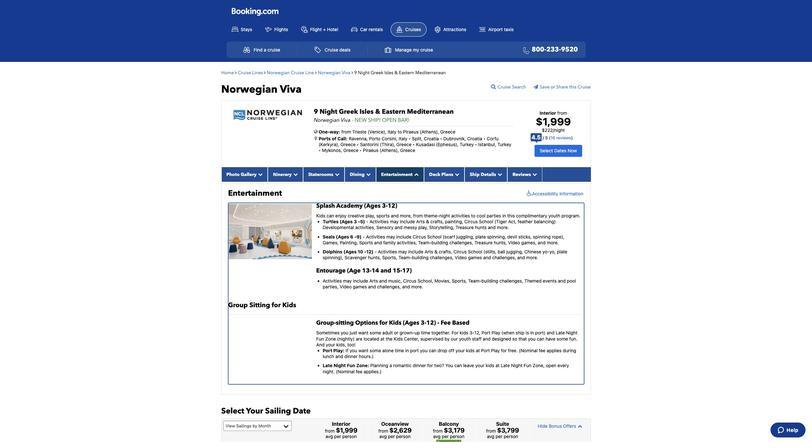 Task type: locate. For each thing, give the bounding box(es) containing it.
entertainment
[[381, 171, 413, 178], [228, 188, 282, 199]]

romantic
[[393, 363, 412, 369]]

avg for $2,629
[[379, 434, 387, 439]]

1 horizontal spatial games
[[468, 255, 482, 260]]

from inside suite from $3,799 avg per person
[[486, 428, 496, 434]]

from for oceanview from $2,629 avg per person
[[379, 428, 388, 434]]

fun
[[316, 336, 324, 342], [347, 363, 355, 369], [524, 363, 532, 369]]

from down oceanview
[[379, 428, 388, 434]]

want up are at left bottom
[[359, 330, 369, 336]]

select
[[540, 148, 553, 153], [221, 406, 244, 417]]

piraeus up ravenna, porto corsini, italy • split, croatia • dubrovnik, croatia •
[[403, 129, 419, 134]]

2 chevron down image from the left
[[292, 172, 298, 177]]

chevron down image
[[333, 172, 340, 177], [496, 172, 502, 177], [531, 172, 537, 177]]

$1,999 for interior from $1,999 $222 / night
[[536, 115, 571, 128]]

free.
[[508, 348, 518, 353]]

norwegian viva
[[318, 70, 350, 76], [221, 82, 302, 97]]

more. inside the - activities may include arts & crafts, painting, circus school (tiger act, feather balancing) developmental activities, sensory and messy play, storytelling, treasure hunts and more.
[[497, 225, 509, 230]]

0 horizontal spatial late
[[323, 363, 333, 369]]

0 vertical spatial or
[[551, 84, 555, 90]]

video inside the - activities may include circus school (scarf juggling, plate spinning, devil sticks, spinning rope), games, painting, sports and family activities, team-building challenges, treasure hunts, video games, and more.
[[508, 240, 520, 245]]

1 per from the left
[[334, 434, 341, 439]]

cruise inside dropdown button
[[421, 47, 433, 53]]

eastern inside 9 night greek isles & eastern mediterranean norwegian viva - new ship! open bar!
[[382, 107, 406, 116]]

2 vertical spatial arts
[[369, 278, 378, 284]]

1 vertical spatial eastern
[[382, 107, 406, 116]]

dining
[[350, 171, 365, 178]]

school left (stilts,
[[468, 249, 482, 255]]

building inside the - activities may include circus school (scarf juggling, plate spinning, devil sticks, spinning rope), games, painting, sports and family activities, team-building challenges, treasure hunts, video games, and more.
[[432, 240, 448, 245]]

staff
[[472, 336, 482, 342]]

photo gallery
[[227, 171, 257, 178]]

1 horizontal spatial piraeus
[[403, 129, 419, 134]]

0 horizontal spatial norwegian viva
[[221, 82, 302, 97]]

chevron down image for photo gallery
[[257, 172, 263, 177]]

& inside 9 night greek isles & eastern mediterranean norwegian viva - new ship! open bar!
[[375, 107, 380, 116]]

chevron down image left ship
[[453, 172, 460, 177]]

at down designed
[[496, 363, 500, 369]]

school inside - activities may include arts & crafts, circus school (stilts, ball jugging, chinese yo-yo, plate spinning), scavenger hunts, sports, team-building challenges, video games and challenges, and more.
[[468, 249, 482, 255]]

by left our
[[445, 336, 450, 342]]

piraeus
[[403, 129, 419, 134], [363, 148, 379, 153]]

rentals
[[369, 26, 383, 32]]

from
[[558, 110, 567, 116], [341, 129, 351, 134], [413, 213, 423, 219], [325, 428, 335, 434], [379, 428, 388, 434], [433, 428, 443, 434], [486, 428, 496, 434]]

supervised
[[421, 336, 444, 342]]

cruise inside 'link'
[[268, 47, 280, 53]]

corfu (kerkyra), greece
[[319, 136, 499, 147]]

cruise right my
[[421, 47, 433, 53]]

9 for 9 night greek isles & eastern mediterranean
[[354, 70, 357, 76]]

team- inside - activities may include arts & crafts, circus school (stilts, ball jugging, chinese yo-yo, plate spinning), scavenger hunts, sports, team-building challenges, video games and challenges, and more.
[[399, 255, 412, 260]]

challenges,
[[450, 240, 473, 245], [430, 255, 454, 260], [492, 255, 516, 260], [500, 278, 523, 284], [377, 284, 401, 290]]

0 horizontal spatial video
[[340, 284, 352, 290]]

greece down the corfu (kerkyra), greece
[[400, 148, 415, 153]]

1 vertical spatial sports,
[[452, 278, 467, 284]]

activities, down messy
[[397, 240, 417, 245]]

cruise left line
[[291, 70, 304, 76]]

2 per from the left
[[388, 434, 395, 439]]

offers
[[563, 423, 576, 429]]

1 vertical spatial in
[[530, 330, 534, 336]]

2 horizontal spatial video
[[508, 240, 520, 245]]

one-way: from trieste (venice), italy to piraeus (athens), greece
[[319, 129, 456, 134]]

applies
[[547, 348, 562, 353]]

$3,179
[[444, 427, 465, 434]]

include down more,
[[400, 219, 415, 224]]

0 vertical spatial a
[[264, 47, 266, 53]]

1 horizontal spatial turkey
[[498, 142, 512, 147]]

(kerkyra),
[[319, 142, 339, 147]]

2 angle right image from the left
[[315, 70, 317, 75]]

chevron down image
[[257, 172, 263, 177], [292, 172, 298, 177], [365, 172, 371, 177], [453, 172, 460, 177]]

fee for applies.)
[[356, 369, 363, 374]]

1 horizontal spatial select
[[540, 148, 553, 153]]

1 chevron down image from the left
[[333, 172, 340, 177]]

0 vertical spatial italy
[[388, 129, 397, 134]]

1 vertical spatial entertainment
[[228, 188, 282, 199]]

at down staff
[[476, 348, 480, 353]]

1 vertical spatial kids
[[466, 348, 475, 353]]

act,
[[508, 219, 517, 224]]

1 vertical spatial greek
[[339, 107, 358, 116]]

1 vertical spatial $1,999
[[336, 427, 358, 434]]

per for $1,999
[[334, 434, 341, 439]]

1 vertical spatial a
[[390, 363, 392, 369]]

0 horizontal spatial dinner
[[344, 354, 358, 359]]

include down messy
[[396, 234, 412, 239]]

your right off
[[456, 348, 465, 353]]

sports, right movies,
[[452, 278, 467, 284]]

1 vertical spatial hunts,
[[368, 255, 381, 260]]

0 vertical spatial kids
[[460, 330, 468, 336]]

fee inside if you want some alone time in port you can drop off your kids at port play for free. (nominal fee applies during lunch and dinner hours.)
[[539, 348, 546, 353]]

circus down messy
[[413, 234, 426, 239]]

circus
[[465, 219, 478, 224], [413, 234, 426, 239], [454, 249, 467, 255], [403, 278, 417, 284]]

0 horizontal spatial select
[[221, 406, 244, 417]]

arts
[[416, 219, 425, 224], [425, 249, 433, 255], [369, 278, 378, 284]]

isles for 9 night greek isles & eastern mediterranean
[[385, 70, 393, 76]]

avg for $1,999
[[326, 434, 333, 439]]

avg inside oceanview from $2,629 avg per person
[[379, 434, 387, 439]]

avg for $3,179
[[433, 434, 441, 439]]

staterooms
[[308, 171, 333, 178]]

0 vertical spatial your
[[326, 342, 335, 348]]

kids inside if you want some alone time in port you can drop off your kids at port play for free. (nominal fee applies during lunch and dinner hours.)
[[466, 348, 475, 353]]

off
[[449, 348, 454, 353]]

video inside entourage (age 13-14 and 15-17) activities may include arts and music, circus school, movies, sports, team-building challenges, themed events and pool parties, video games and challenges, and more.
[[340, 284, 352, 290]]

travel menu navigation
[[227, 41, 586, 58]]

1 horizontal spatial chevron down image
[[496, 172, 502, 177]]

crafts, for painting,
[[431, 219, 444, 224]]

building for school
[[432, 240, 448, 245]]

3 avg from the left
[[433, 434, 441, 439]]

1 vertical spatial plate
[[557, 249, 568, 255]]

fee for applies
[[539, 348, 546, 353]]

4 person from the left
[[504, 434, 518, 439]]

activities down sports
[[370, 219, 389, 224]]

may inside the - activities may include circus school (scarf juggling, plate spinning, devil sticks, spinning rope), games, painting, sports and family activities, team-building challenges, treasure hunts, video games, and more.
[[387, 234, 395, 239]]

for
[[272, 301, 281, 310], [380, 319, 388, 327], [501, 348, 507, 353], [427, 363, 433, 369]]

per for $3,179
[[442, 434, 449, 439]]

yo,
[[550, 249, 556, 255]]

more. inside entourage (age 13-14 and 15-17) activities may include arts and music, circus school, movies, sports, team-building challenges, themed events and pool parties, video games and challenges, and more.
[[411, 284, 423, 290]]

a for find
[[264, 47, 266, 53]]

avg down interior
[[326, 434, 333, 439]]

cruise left deals
[[325, 47, 338, 53]]

team- for sports,
[[399, 255, 412, 260]]

at
[[381, 336, 385, 342], [476, 348, 480, 353], [496, 363, 500, 369]]

0 vertical spatial hunts,
[[494, 240, 507, 245]]

manage my cruise
[[395, 47, 433, 53]]

devil
[[507, 234, 517, 239]]

more. down rope), at right bottom
[[547, 240, 559, 245]]

activities up sports
[[366, 234, 385, 239]]

lines
[[252, 70, 263, 76]]

3 chevron down image from the left
[[531, 172, 537, 177]]

0 horizontal spatial 3-
[[382, 202, 388, 210]]

activities down family
[[378, 249, 397, 255]]

and down play:
[[335, 354, 343, 359]]

1 vertical spatial or
[[394, 330, 398, 336]]

chevron down image inside itinerary dropdown button
[[292, 172, 298, 177]]

viva inside 9 night greek isles & eastern mediterranean norwegian viva - new ship! open bar!
[[341, 117, 351, 124]]

from down balcony
[[433, 428, 443, 434]]

1 vertical spatial school
[[427, 234, 442, 239]]

cruise search
[[498, 84, 526, 90]]

greek for 9 night greek isles & eastern mediterranean
[[371, 70, 383, 76]]

cruise deals link
[[307, 43, 358, 56]]

(ages up painting,
[[336, 234, 349, 239]]

(ages up scavenger
[[344, 249, 357, 255]]

2 vertical spatial building
[[482, 278, 498, 284]]

may inside entourage (age 13-14 and 15-17) activities may include arts and music, circus school, movies, sports, team-building challenges, themed events and pool parties, video games and challenges, and more.
[[343, 278, 352, 284]]

may inside - activities may include arts & crafts, circus school (stilts, ball jugging, chinese yo-yo, plate spinning), scavenger hunts, sports, team-building challenges, video games and challenges, and more.
[[398, 249, 407, 255]]

crafts, inside - activities may include arts & crafts, circus school (stilts, ball jugging, chinese yo-yo, plate spinning), scavenger hunts, sports, team-building challenges, video games and challenges, and more.
[[439, 249, 452, 255]]

0 horizontal spatial isles
[[360, 107, 374, 116]]

croatia
[[424, 136, 439, 141], [467, 136, 482, 141]]

booking.com home image
[[232, 7, 278, 16]]

9 right the norwegian viva link
[[354, 70, 357, 76]]

9520
[[561, 45, 578, 54]]

0 vertical spatial greek
[[371, 70, 383, 76]]

cruise right "find"
[[268, 47, 280, 53]]

1 vertical spatial fee
[[356, 369, 363, 374]]

3- up staff
[[470, 330, 475, 336]]

night for late night fun zone:
[[334, 363, 346, 369]]

alone
[[382, 348, 394, 353]]

to inside "splash academy (ages 3-12) kids can enjoy creative play, sports and more, from theme-night activities to cool parties in this complimentary youth program."
[[471, 213, 476, 219]]

port inside if you want some alone time in port you can drop off your kids at port play for free. (nominal fee applies during lunch and dinner hours.)
[[481, 348, 490, 353]]

1 horizontal spatial night
[[554, 127, 565, 133]]

per inside oceanview from $2,629 avg per person
[[388, 434, 395, 439]]

eastern up open
[[382, 107, 406, 116]]

more. down school,
[[411, 284, 423, 290]]

entertainment down (thira),
[[381, 171, 413, 178]]

greek
[[371, 70, 383, 76], [339, 107, 358, 116]]

gallery
[[241, 171, 257, 178]]

more. down chinese
[[526, 255, 538, 260]]

save
[[540, 84, 550, 90]]

crafts, up storytelling,
[[431, 219, 444, 224]]

cruise
[[325, 47, 338, 53], [238, 70, 251, 76], [291, 70, 304, 76], [498, 84, 511, 90], [578, 84, 591, 90]]

0 horizontal spatial sports,
[[382, 255, 397, 260]]

cruise inside travel menu navigation
[[325, 47, 338, 53]]

1 horizontal spatial 9
[[354, 70, 357, 76]]

0 horizontal spatial time
[[395, 348, 404, 353]]

1 vertical spatial 3-
[[421, 319, 427, 327]]

0 vertical spatial $1,999
[[536, 115, 571, 128]]

chevron down image inside 'deck plans' dropdown button
[[453, 172, 460, 177]]

0 horizontal spatial greek
[[339, 107, 358, 116]]

video
[[508, 240, 520, 245], [455, 255, 467, 260], [340, 284, 352, 290]]

per
[[334, 434, 341, 439], [388, 434, 395, 439], [442, 434, 449, 439], [496, 434, 503, 439]]

video for 17)
[[340, 284, 352, 290]]

chevron down image down santorini
[[365, 172, 371, 177]]

team- inside the - activities may include circus school (scarf juggling, plate spinning, devil sticks, spinning rope), games, painting, sports and family activities, team-building challenges, treasure hunts, video games, and more.
[[418, 240, 432, 245]]

can left "drop"
[[429, 348, 437, 353]]

0 vertical spatial entertainment
[[381, 171, 413, 178]]

0 vertical spatial to
[[398, 129, 402, 134]]

taxis
[[504, 26, 514, 32]]

cruise for cruise search
[[498, 84, 511, 90]]

reviews button
[[508, 167, 542, 182]]

(nominal for night.
[[336, 369, 355, 374]]

(ages for 3
[[340, 219, 353, 224]]

chevron down image for ship details
[[496, 172, 502, 177]]

2 avg from the left
[[379, 434, 387, 439]]

viva down deals
[[342, 70, 350, 76]]

chevron down image left 'reviews'
[[496, 172, 502, 177]]

1 vertical spatial (nominal
[[336, 369, 355, 374]]

from for interior from $1,999 $222 / night
[[558, 110, 567, 116]]

0 vertical spatial youth
[[549, 213, 560, 219]]

corsini,
[[382, 136, 398, 141]]

2 person from the left
[[396, 434, 411, 439]]

can down port)
[[537, 336, 545, 342]]

(ages for 6
[[336, 234, 349, 239]]

fee
[[539, 348, 546, 353], [356, 369, 363, 374]]

1 horizontal spatial video
[[455, 255, 467, 260]]

4 per from the left
[[496, 434, 503, 439]]

circus down 17)
[[403, 278, 417, 284]]

per down interior
[[334, 434, 341, 439]]

angle right image
[[264, 70, 266, 75], [315, 70, 317, 75]]

have
[[546, 336, 556, 342]]

port right "12,"
[[482, 330, 491, 336]]

norwegian cruise line image
[[233, 109, 303, 121]]

(athens), up the kusadasi
[[420, 129, 439, 134]]

2 vertical spatial team-
[[468, 278, 482, 284]]

for left free.
[[501, 348, 507, 353]]

(tiger
[[495, 219, 507, 224]]

1 vertical spatial games
[[353, 284, 367, 290]]

per inside balcony from $3,179 avg per person
[[442, 434, 449, 439]]

1 horizontal spatial (nominal
[[519, 348, 538, 353]]

9 inside 9 night greek isles & eastern mediterranean norwegian viva - new ship! open bar!
[[314, 107, 318, 116]]

0 vertical spatial some
[[370, 330, 381, 336]]

person inside interior from $1,999 avg per person
[[342, 434, 357, 439]]

from left $3,799
[[486, 428, 496, 434]]

1 chevron down image from the left
[[257, 172, 263, 177]]

avg up the recommended image
[[433, 434, 441, 439]]

are
[[356, 336, 363, 342]]

1 angle right image from the left
[[264, 70, 266, 75]]

and down jugging,
[[517, 255, 525, 260]]

1 want from the top
[[359, 330, 369, 336]]

include for play,
[[400, 219, 415, 224]]

school down cool
[[479, 219, 493, 224]]

challenges, down music,
[[377, 284, 401, 290]]

/ inside 4.5 / 5 ( 16 reviews )
[[543, 135, 544, 140]]

for inside planning a romantic dinner for two? you can leave your kids at late night fun zone, open every night. (nominal fee applies.)
[[427, 363, 433, 369]]

select up the view
[[221, 406, 244, 417]]

deck plans button
[[424, 167, 465, 182]]

and
[[316, 342, 325, 348]]

mediterranean inside 9 night greek isles & eastern mediterranean norwegian viva - new ship! open bar!
[[407, 107, 454, 116]]

chevron down image inside the dining dropdown button
[[365, 172, 371, 177]]

1 vertical spatial /
[[543, 135, 544, 140]]

play inside if you want some alone time in port you can drop off your kids at port play for free. (nominal fee applies during lunch and dinner hours.)
[[491, 348, 500, 353]]

night down free.
[[511, 363, 523, 369]]

by left month at the bottom
[[253, 423, 257, 429]]

select down 5
[[540, 148, 553, 153]]

0 horizontal spatial games
[[353, 284, 367, 290]]

building down (scarf
[[432, 240, 448, 245]]

12)
[[388, 202, 397, 210], [366, 249, 374, 255], [427, 319, 436, 327]]

creative
[[348, 213, 364, 219]]

2 vertical spatial in
[[405, 348, 409, 353]]

0 horizontal spatial team-
[[399, 255, 412, 260]]

and left family
[[374, 240, 382, 245]]

1 vertical spatial this
[[507, 213, 515, 219]]

1 vertical spatial crafts,
[[439, 249, 452, 255]]

6
[[350, 234, 353, 239]]

building
[[432, 240, 448, 245], [412, 255, 429, 260], [482, 278, 498, 284]]

1 horizontal spatial croatia
[[467, 136, 482, 141]]

information
[[560, 191, 584, 196]]

turkey
[[460, 142, 474, 147], [498, 142, 512, 147]]

norwegian viva down lines
[[221, 82, 302, 97]]

4.5
[[532, 134, 541, 141]]

center,
[[404, 336, 419, 342]]

0 horizontal spatial (athens),
[[380, 148, 399, 153]]

per for $2,629
[[388, 434, 395, 439]]

2 vertical spatial kids
[[486, 363, 494, 369]]

stays
[[241, 26, 252, 32]]

sports, inside - activities may include arts & crafts, circus school (stilts, ball jugging, chinese yo-yo, plate spinning), scavenger hunts, sports, team-building challenges, video games and challenges, and more.
[[382, 255, 397, 260]]

0 horizontal spatial piraeus
[[363, 148, 379, 153]]

night.
[[323, 369, 335, 374]]

circus up hunts
[[465, 219, 478, 224]]

by
[[445, 336, 450, 342], [253, 423, 257, 429]]

person for $2,629
[[396, 434, 411, 439]]

chevron down image inside staterooms dropdown button
[[333, 172, 340, 177]]

greek inside 9 night greek isles & eastern mediterranean norwegian viva - new ship! open bar!
[[339, 107, 358, 116]]

night up 'one-'
[[320, 107, 337, 116]]

ship details
[[470, 171, 496, 178]]

mediterranean for 9 night greek isles & eastern mediterranean norwegian viva - new ship! open bar!
[[407, 107, 454, 116]]

for
[[452, 330, 459, 336]]

3 per from the left
[[442, 434, 449, 439]]

1 vertical spatial isles
[[360, 107, 374, 116]]

1 angle right image from the left
[[235, 70, 237, 75]]

night inside planning a romantic dinner for two? you can leave your kids at late night fun zone, open every night. (nominal fee applies.)
[[511, 363, 523, 369]]

this right the share
[[569, 84, 577, 90]]

video right parties,
[[340, 284, 352, 290]]

night for 9 night greek isles & eastern mediterranean
[[358, 70, 370, 76]]

(ages up sports
[[364, 202, 381, 210]]

3 person from the left
[[450, 434, 465, 439]]

during
[[563, 348, 576, 353]]

eastern down 'manage my cruise' dropdown button
[[399, 70, 414, 76]]

parties,
[[323, 284, 339, 290]]

games down juggling,
[[468, 255, 482, 260]]

12) inside "splash academy (ages 3-12) kids can enjoy creative play, sports and more, from theme-night activities to cool parties in this complimentary youth program."
[[388, 202, 397, 210]]

arts for storytelling,
[[416, 219, 425, 224]]

find
[[254, 47, 263, 53]]

arts inside - activities may include arts & crafts, circus school (stilts, ball jugging, chinese yo-yo, plate spinning), scavenger hunts, sports, team-building challenges, video games and challenges, and more.
[[425, 249, 433, 255]]

painting,
[[340, 240, 358, 245]]

you
[[341, 330, 349, 336], [528, 336, 536, 342], [350, 348, 357, 353], [420, 348, 428, 353]]

800-
[[532, 45, 547, 54]]

person down "suite"
[[504, 434, 518, 439]]

3- up supervised
[[421, 319, 427, 327]]

0 vertical spatial in
[[503, 213, 506, 219]]

late inside planning a romantic dinner for two? you can leave your kids at late night fun zone, open every night. (nominal fee applies.)
[[501, 363, 510, 369]]

can up turtles
[[327, 213, 334, 219]]

0 horizontal spatial your
[[326, 342, 335, 348]]

1 horizontal spatial play,
[[419, 225, 428, 230]]

activities inside - activities may include arts & crafts, circus school (stilts, ball jugging, chinese yo-yo, plate spinning), scavenger hunts, sports, team-building challenges, video games and challenges, and more.
[[378, 249, 397, 255]]

0 vertical spatial plate
[[476, 234, 486, 239]]

2 angle right image from the left
[[352, 70, 353, 75]]

plate
[[476, 234, 486, 239], [557, 249, 568, 255]]

isles up new
[[360, 107, 374, 116]]

team- for activities,
[[418, 240, 432, 245]]

map marker image
[[315, 136, 317, 141]]

greece down the ravenna,
[[343, 148, 359, 153]]

ball
[[498, 249, 505, 255]]

from inside "splash academy (ages 3-12) kids can enjoy creative play, sports and more, from theme-night activities to cool parties in this complimentary youth program."
[[413, 213, 423, 219]]

night up the - activities may include arts & crafts, painting, circus school (tiger act, feather balancing) developmental activities, sensory and messy play, storytelling, treasure hunts and more.
[[440, 213, 450, 219]]

cruise for find a cruise
[[268, 47, 280, 53]]

1 horizontal spatial italy
[[399, 136, 408, 141]]

kids inside group-sitting options for kids (ages 3-12) - fee based sometimes you just want some adult or grown-up time together. for kids 3-12, port play (when ship is in port) and late night fun zone (nightly) are located at the kids center, supervised by our youth staff and designed so that you can have some fun. and your kids, too!
[[460, 330, 468, 336]]

airport
[[488, 26, 503, 32]]

1 croatia from the left
[[424, 136, 439, 141]]

airport taxis
[[488, 26, 514, 32]]

1 horizontal spatial at
[[476, 348, 480, 353]]

from for interior from $1,999 avg per person
[[325, 428, 335, 434]]

1 vertical spatial select
[[221, 406, 244, 417]]

1 person from the left
[[342, 434, 357, 439]]

include down 13-
[[353, 278, 368, 284]]

0 horizontal spatial $1,999
[[336, 427, 358, 434]]

0 vertical spatial play
[[492, 330, 500, 336]]

themed
[[525, 278, 542, 284]]

entertainment inside dropdown button
[[381, 171, 413, 178]]

person inside balcony from $3,179 avg per person
[[450, 434, 465, 439]]

2 chevron down image from the left
[[496, 172, 502, 177]]

arts for team-
[[425, 249, 433, 255]]

1 horizontal spatial sports,
[[452, 278, 467, 284]]

1 vertical spatial (athens),
[[380, 148, 399, 153]]

chevron up image
[[413, 172, 419, 177]]

kids up adult
[[389, 319, 402, 327]]

4 chevron down image from the left
[[453, 172, 460, 177]]

1 horizontal spatial youth
[[549, 213, 560, 219]]

1 horizontal spatial by
[[445, 336, 450, 342]]

person inside oceanview from $2,629 avg per person
[[396, 434, 411, 439]]

2 horizontal spatial at
[[496, 363, 500, 369]]

mediterranean up bar!
[[407, 107, 454, 116]]

1 horizontal spatial activities,
[[397, 240, 417, 245]]

1 horizontal spatial in
[[503, 213, 506, 219]]

activities inside the - activities may include circus school (scarf juggling, plate spinning, devil sticks, spinning rope), games, painting, sports and family activities, team-building challenges, treasure hunts, video games, and more.
[[366, 234, 385, 239]]

planning a romantic dinner for two? you can leave your kids at late night fun zone, open every night. (nominal fee applies.)
[[323, 363, 569, 374]]

piraeus inside santorini (thira), greece • kusadasi (ephesus), turkey • istanbul, turkey • mykonos, greece • piraeus (athens), greece
[[363, 148, 379, 153]]

(athens), down (thira),
[[380, 148, 399, 153]]

2 horizontal spatial 12)
[[427, 319, 436, 327]]

0 vertical spatial eastern
[[399, 70, 414, 76]]

0 horizontal spatial (nominal
[[336, 369, 355, 374]]

0 vertical spatial activities,
[[355, 225, 375, 230]]

or inside group-sitting options for kids (ages 3-12) - fee based sometimes you just want some adult or grown-up time together. for kids 3-12, port play (when ship is in port) and late night fun zone (nightly) are located at the kids center, supervised by our youth staff and designed so that you can have some fun. and your kids, too!
[[394, 330, 398, 336]]

2 vertical spatial at
[[496, 363, 500, 369]]

0 vertical spatial sports,
[[382, 255, 397, 260]]

2 want from the top
[[359, 348, 369, 353]]

want inside group-sitting options for kids (ages 3-12) - fee based sometimes you just want some adult or grown-up time together. for kids 3-12, port play (when ship is in port) and late night fun zone (nightly) are located at the kids center, supervised by our youth staff and designed so that you can have some fun. and your kids, too!
[[359, 330, 369, 336]]

may for messy
[[390, 219, 399, 224]]

1 horizontal spatial your
[[456, 348, 465, 353]]

can inside if you want some alone time in port you can drop off your kids at port play for free. (nominal fee applies during lunch and dinner hours.)
[[429, 348, 437, 353]]

located
[[364, 336, 379, 342]]

manage my cruise button
[[378, 43, 440, 56]]

per for $3,799
[[496, 434, 503, 439]]

some up hours.)
[[370, 348, 381, 353]]

cruise for cruise deals
[[325, 47, 338, 53]]

open
[[382, 117, 397, 124]]

night inside 9 night greek isles & eastern mediterranean norwegian viva - new ship! open bar!
[[320, 107, 337, 116]]

flight + hotel link
[[296, 23, 343, 36]]

video for (scarf
[[508, 240, 520, 245]]

person for $1,999
[[342, 434, 357, 439]]

1 horizontal spatial entertainment
[[381, 171, 413, 178]]

avg left $3,799
[[487, 434, 495, 439]]

from inside oceanview from $2,629 avg per person
[[379, 428, 388, 434]]

1 cruise from the left
[[268, 47, 280, 53]]

1 vertical spatial video
[[455, 255, 467, 260]]

may inside the - activities may include arts & crafts, painting, circus school (tiger act, feather balancing) developmental activities, sensory and messy play, storytelling, treasure hunts and more.
[[390, 219, 399, 224]]

arts down the - activities may include circus school (scarf juggling, plate spinning, devil sticks, spinning rope), games, painting, sports and family activities, team-building challenges, treasure hunts, video games, and more.
[[425, 249, 433, 255]]

program.
[[562, 213, 581, 219]]

hours.)
[[359, 354, 374, 359]]

for left two?
[[427, 363, 433, 369]]

eastern for 9 night greek isles & eastern mediterranean norwegian viva - new ship! open bar!
[[382, 107, 406, 116]]

1 vertical spatial piraeus
[[363, 148, 379, 153]]

1 horizontal spatial angle right image
[[315, 70, 317, 75]]

4 avg from the left
[[487, 434, 495, 439]]

0 vertical spatial treasure
[[456, 225, 474, 230]]

and up have
[[547, 330, 555, 336]]

1 vertical spatial italy
[[399, 136, 408, 141]]

1 horizontal spatial norwegian viva
[[318, 70, 350, 76]]

entertainment down gallery
[[228, 188, 282, 199]]

avg inside interior from $1,999 avg per person
[[326, 434, 333, 439]]

1 vertical spatial mediterranean
[[407, 107, 454, 116]]

and left more,
[[391, 213, 399, 219]]

1 avg from the left
[[326, 434, 333, 439]]

may for hunts,
[[398, 249, 407, 255]]

(nominal for free.
[[519, 348, 538, 353]]

night up 16 reviews link at the top right of the page
[[554, 127, 565, 133]]

more. inside - activities may include arts & crafts, circus school (stilts, ball jugging, chinese yo-yo, plate spinning), scavenger hunts, sports, team-building challenges, video games and challenges, and more.
[[526, 255, 538, 260]]

treasure up (stilts,
[[475, 240, 493, 245]]

activities, inside the - activities may include circus school (scarf juggling, plate spinning, devil sticks, spinning rope), games, painting, sports and family activities, team-building challenges, treasure hunts, video games, and more.
[[397, 240, 417, 245]]

from right interior
[[558, 110, 567, 116]]

0 vertical spatial arts
[[416, 219, 425, 224]]

night inside group-sitting options for kids (ages 3-12) - fee based sometimes you just want some adult or grown-up time together. for kids 3-12, port play (when ship is in port) and late night fun zone (nightly) are located at the kids center, supervised by our youth staff and designed so that you can have some fun. and your kids, too!
[[566, 330, 578, 336]]

3 chevron down image from the left
[[365, 172, 371, 177]]

balancing)
[[534, 219, 556, 224]]

$1,999
[[536, 115, 571, 128], [336, 427, 358, 434]]

games inside - activities may include arts & crafts, circus school (stilts, ball jugging, chinese yo-yo, plate spinning), scavenger hunts, sports, team-building challenges, video games and challenges, and more.
[[468, 255, 482, 260]]

1 vertical spatial by
[[253, 423, 257, 429]]

0 vertical spatial building
[[432, 240, 448, 245]]

2 cruise from the left
[[421, 47, 433, 53]]

home
[[221, 70, 234, 76]]

kids right leave
[[486, 363, 494, 369]]

1 vertical spatial activities,
[[397, 240, 417, 245]]

15-
[[393, 267, 402, 275]]

chevron down image up the wheelchair image
[[531, 172, 537, 177]]

chevron down image left the dining
[[333, 172, 340, 177]]

activities, inside the - activities may include arts & crafts, painting, circus school (tiger act, feather balancing) developmental activities, sensory and messy play, storytelling, treasure hunts and more.
[[355, 225, 375, 230]]

(nominal down late night fun zone:
[[336, 369, 355, 374]]

16 reviews link
[[551, 135, 571, 140]]

angle right image
[[235, 70, 237, 75], [352, 70, 353, 75]]

0 vertical spatial by
[[445, 336, 450, 342]]

mediterranean for 9 night greek isles & eastern mediterranean
[[416, 70, 446, 76]]

more.
[[497, 225, 509, 230], [547, 240, 559, 245], [526, 255, 538, 260], [411, 284, 423, 290]]

dinner inside if you want some alone time in port you can drop off your kids at port play for free. (nominal fee applies during lunch and dinner hours.)
[[344, 354, 358, 359]]

your
[[326, 342, 335, 348], [456, 348, 465, 353], [475, 363, 485, 369]]

building inside - activities may include arts & crafts, circus school (stilts, ball jugging, chinese yo-yo, plate spinning), scavenger hunts, sports, team-building challenges, video games and challenges, and more.
[[412, 255, 429, 260]]

at inside planning a romantic dinner for two? you can leave your kids at late night fun zone, open every night. (nominal fee applies.)
[[496, 363, 500, 369]]

activities for seals (ages 6 -9)
[[366, 234, 385, 239]]

and right staff
[[483, 336, 491, 342]]

12,
[[475, 330, 481, 336]]



Task type: vqa. For each thing, say whether or not it's contained in the screenshot.
middle ")"
no



Task type: describe. For each thing, give the bounding box(es) containing it.
view sailings by month
[[226, 423, 271, 429]]

0 vertical spatial this
[[569, 84, 577, 90]]

(ages inside "splash academy (ages 3-12) kids can enjoy creative play, sports and more, from theme-night activities to cool parties in this complimentary youth program."
[[364, 202, 381, 210]]

for right sitting
[[272, 301, 281, 310]]

flights link
[[260, 23, 293, 36]]

3- inside "splash academy (ages 3-12) kids can enjoy creative play, sports and more, from theme-night activities to cool parties in this complimentary youth program."
[[382, 202, 388, 210]]

norwegian down cruise lines link
[[221, 82, 278, 97]]

(thira),
[[380, 142, 395, 147]]

circus inside the - activities may include circus school (scarf juggling, plate spinning, devil sticks, spinning rope), games, painting, sports and family activities, team-building challenges, treasure hunts, video games, and more.
[[413, 234, 426, 239]]

school inside the - activities may include circus school (scarf juggling, plate spinning, devil sticks, spinning rope), games, painting, sports and family activities, team-building challenges, treasure hunts, video games, and more.
[[427, 234, 442, 239]]

bar!
[[398, 117, 410, 124]]

sports, inside entourage (age 13-14 and 15-17) activities may include arts and music, circus school, movies, sports, team-building challenges, themed events and pool parties, video games and challenges, and more.
[[452, 278, 467, 284]]

applies.)
[[364, 369, 382, 374]]

1 horizontal spatial (athens),
[[420, 129, 439, 134]]

from for balcony from $3,179 avg per person
[[433, 428, 443, 434]]

12) for -
[[366, 249, 374, 255]]

play inside group-sitting options for kids (ages 3-12) - fee based sometimes you just want some adult or grown-up time together. for kids 3-12, port play (when ship is in port) and late night fun zone (nightly) are located at the kids center, supervised by our youth staff and designed so that you can have some fun. and your kids, too!
[[492, 330, 500, 336]]

12) for 3-
[[388, 202, 397, 210]]

(nightly)
[[337, 336, 355, 342]]

14
[[372, 267, 379, 275]]

time inside group-sitting options for kids (ages 3-12) - fee based sometimes you just want some adult or grown-up time together. for kids 3-12, port play (when ship is in port) and late night fun zone (nightly) are located at the kids center, supervised by our youth staff and designed so that you can have some fun. and your kids, too!
[[421, 330, 430, 336]]

kids inside "splash academy (ages 3-12) kids can enjoy creative play, sports and more, from theme-night activities to cool parties in this complimentary youth program."
[[316, 213, 325, 219]]

treasure inside the - activities may include circus school (scarf juggling, plate spinning, devil sticks, spinning rope), games, painting, sports and family activities, team-building challenges, treasure hunts, video games, and more.
[[475, 240, 493, 245]]

video inside - activities may include arts & crafts, circus school (stilts, ball jugging, chinese yo-yo, plate spinning), scavenger hunts, sports, team-building challenges, video games and challenges, and more.
[[455, 255, 467, 260]]

• down (kerkyra),
[[319, 148, 321, 153]]

too!
[[347, 342, 356, 348]]

circus inside entourage (age 13-14 and 15-17) activities may include arts and music, circus school, movies, sports, team-building challenges, themed events and pool parties, video games and challenges, and more.
[[403, 278, 417, 284]]

interior
[[332, 421, 351, 427]]

9 for 9 night greek isles & eastern mediterranean norwegian viva - new ship! open bar!
[[314, 107, 318, 116]]

(ephesus),
[[436, 142, 459, 147]]

santorini
[[360, 142, 379, 147]]

$3,799
[[497, 427, 519, 434]]

suite
[[496, 421, 509, 427]]

1 vertical spatial some
[[557, 336, 568, 342]]

dinner inside planning a romantic dinner for two? you can leave your kids at late night fun zone, open every night. (nominal fee applies.)
[[413, 363, 426, 369]]

• down santorini
[[360, 148, 362, 153]]

my
[[413, 47, 419, 53]]

& inside - activities may include arts & crafts, circus school (stilts, ball jugging, chinese yo-yo, plate spinning), scavenger hunts, sports, team-building challenges, video games and challenges, and more.
[[435, 249, 438, 255]]

your inside if you want some alone time in port you can drop off your kids at port play for free. (nominal fee applies during lunch and dinner hours.)
[[456, 348, 465, 353]]

and left music,
[[379, 278, 387, 284]]

globe image
[[314, 129, 318, 134]]

norwegian cruise line link
[[267, 70, 314, 76]]

angle right image for norwegian cruise line
[[315, 70, 317, 75]]

and down 17)
[[402, 284, 410, 290]]

norwegian right line
[[318, 70, 341, 76]]

2 croatia from the left
[[467, 136, 482, 141]]

your
[[246, 406, 263, 417]]

academy
[[336, 202, 363, 210]]

youth inside group-sitting options for kids (ages 3-12) - fee based sometimes you just want some adult or grown-up time together. for kids 3-12, port play (when ship is in port) and late night fun zone (nightly) are located at the kids center, supervised by our youth staff and designed so that you can have some fun. and your kids, too!
[[459, 336, 471, 342]]

night inside interior from $1,999 $222 / night
[[554, 127, 565, 133]]

storytelling,
[[429, 225, 454, 230]]

and down 14
[[368, 284, 376, 290]]

spinning
[[533, 234, 551, 239]]

corfu
[[487, 136, 499, 141]]

porto
[[369, 136, 381, 141]]

• down the ravenna,
[[357, 142, 359, 147]]

port)
[[535, 330, 546, 336]]

you up (nightly)
[[341, 330, 349, 336]]

and up the spinning, at bottom right
[[488, 225, 496, 230]]

wheelchair image
[[525, 191, 532, 197]]

challenges, down ball
[[492, 255, 516, 260]]

ports of call:
[[319, 136, 348, 141]]

+
[[323, 26, 326, 32]]

fun.
[[569, 336, 578, 342]]

0 horizontal spatial to
[[398, 129, 402, 134]]

(ages for 10
[[344, 249, 357, 255]]

- inside 9 night greek isles & eastern mediterranean norwegian viva - new ship! open bar!
[[352, 117, 354, 124]]

play:
[[333, 348, 345, 353]]

kids right sitting
[[282, 301, 296, 310]]

save or share this cruise
[[540, 84, 591, 90]]

date
[[293, 406, 311, 417]]

stays link
[[227, 23, 257, 36]]

for inside if you want some alone time in port you can drop off your kids at port play for free. (nominal fee applies during lunch and dinner hours.)
[[501, 348, 507, 353]]

late night fun zone:
[[323, 363, 369, 369]]

cruise right the share
[[578, 84, 591, 90]]

plate inside the - activities may include circus school (scarf juggling, plate spinning, devil sticks, spinning rope), games, painting, sports and family activities, team-building challenges, treasure hunts, video games, and more.
[[476, 234, 486, 239]]

group-sitting options for kids (ages 3-12) - fee based sometimes you just want some adult or grown-up time together. for kids 3-12, port play (when ship is in port) and late night fun zone (nightly) are located at the kids center, supervised by our youth staff and designed so that you can have some fun. and your kids, too!
[[316, 319, 578, 348]]

greek for 9 night greek isles & eastern mediterranean norwegian viva - new ship! open bar!
[[339, 107, 358, 116]]

• left split,
[[409, 136, 411, 141]]

want inside if you want some alone time in port you can drop off your kids at port play for free. (nominal fee applies during lunch and dinner hours.)
[[359, 348, 369, 353]]

some inside if you want some alone time in port you can drop off your kids at port play for free. (nominal fee applies during lunch and dinner hours.)
[[370, 348, 381, 353]]

• left istanbul,
[[475, 142, 477, 147]]

norwegian viva link
[[318, 70, 352, 76]]

ship
[[470, 171, 480, 178]]

our
[[451, 336, 458, 342]]

scavenger
[[345, 255, 367, 260]]

port inside group-sitting options for kids (ages 3-12) - fee based sometimes you just want some adult or grown-up time together. for kids 3-12, port play (when ship is in port) and late night fun zone (nightly) are located at the kids center, supervised by our youth staff and designed so that you can have some fun. and your kids, too!
[[482, 330, 491, 336]]

- activities may include arts & crafts, circus school (stilts, ball jugging, chinese yo-yo, plate spinning), scavenger hunts, sports, team-building challenges, video games and challenges, and more.
[[323, 249, 568, 260]]

10
[[358, 249, 363, 255]]

(venice),
[[368, 129, 387, 134]]

parties
[[487, 213, 501, 219]]

fun inside group-sitting options for kids (ages 3-12) - fee based sometimes you just want some adult or grown-up time together. for kids 3-12, port play (when ship is in port) and late night fun zone (nightly) are located at the kids center, supervised by our youth staff and designed so that you can have some fun. and your kids, too!
[[316, 336, 324, 342]]

cruise for cruise lines
[[238, 70, 251, 76]]

team- inside entourage (age 13-14 and 15-17) activities may include arts and music, circus school, movies, sports, team-building challenges, themed events and pool parties, video games and challenges, and more.
[[468, 278, 482, 284]]

together.
[[432, 330, 451, 336]]

- inside the - activities may include arts & crafts, painting, circus school (tiger act, feather balancing) developmental activities, sensory and messy play, storytelling, treasure hunts and more.
[[366, 219, 368, 224]]

chevron up image
[[576, 424, 582, 429]]

& inside the - activities may include arts & crafts, painting, circus school (tiger act, feather balancing) developmental activities, sensory and messy play, storytelling, treasure hunts and more.
[[426, 219, 429, 224]]

include for sports,
[[408, 249, 423, 255]]

select for select your sailing date
[[221, 406, 244, 417]]

your inside group-sitting options for kids (ages 3-12) - fee based sometimes you just want some adult or grown-up time together. for kids 3-12, port play (when ship is in port) and late night fun zone (nightly) are located at the kids center, supervised by our youth staff and designed so that you can have some fun. and your kids, too!
[[326, 342, 335, 348]]

0 horizontal spatial by
[[253, 423, 257, 429]]

car rentals link
[[346, 23, 388, 36]]

/ inside interior from $1,999 $222 / night
[[553, 127, 554, 133]]

may for family
[[387, 234, 395, 239]]

interior from $1,999 $222 / night
[[536, 110, 571, 133]]

greece inside the corfu (kerkyra), greece
[[341, 142, 356, 147]]

school inside the - activities may include arts & crafts, painting, circus school (tiger act, feather balancing) developmental activities, sensory and messy play, storytelling, treasure hunts and more.
[[479, 219, 493, 224]]

- inside the - activities may include circus school (scarf juggling, plate spinning, devil sticks, spinning rope), games, painting, sports and family activities, team-building challenges, treasure hunts, video games, and more.
[[363, 234, 365, 239]]

so
[[513, 336, 517, 342]]

paper plane image
[[534, 85, 540, 89]]

can inside group-sitting options for kids (ages 3-12) - fee based sometimes you just want some adult or grown-up time together. for kids 3-12, port play (when ship is in port) and late night fun zone (nightly) are located at the kids center, supervised by our youth staff and designed so that you can have some fun. and your kids, too!
[[537, 336, 545, 342]]

and inside if you want some alone time in port you can drop off your kids at port play for free. (nominal fee applies during lunch and dinner hours.)
[[335, 354, 343, 359]]

challenges, down the - activities may include circus school (scarf juggling, plate spinning, devil sticks, spinning rope), games, painting, sports and family activities, team-building challenges, treasure hunts, video games, and more.
[[430, 255, 454, 260]]

800-233-9520
[[532, 45, 578, 54]]

norwegian viva main content
[[218, 0, 594, 442]]

arts inside entourage (age 13-14 and 15-17) activities may include arts and music, circus school, movies, sports, team-building challenges, themed events and pool parties, video games and challenges, and more.
[[369, 278, 378, 284]]

games inside entourage (age 13-14 and 15-17) activities may include arts and music, circus school, movies, sports, team-building challenges, themed events and pool parties, video games and challenges, and more.
[[353, 284, 367, 290]]

angle right image for cruise lines
[[264, 70, 266, 75]]

- inside group-sitting options for kids (ages 3-12) - fee based sometimes you just want some adult or grown-up time together. for kids 3-12, port play (when ship is in port) and late night fun zone (nightly) are located at the kids center, supervised by our youth staff and designed so that you can have some fun. and your kids, too!
[[438, 319, 439, 327]]

chinese
[[525, 249, 541, 255]]

select your sailing date
[[221, 406, 311, 417]]

chevron down image for dining
[[365, 172, 371, 177]]

you down is
[[528, 336, 536, 342]]

youth inside "splash academy (ages 3-12) kids can enjoy creative play, sports and more, from theme-night activities to cool parties in this complimentary youth program."
[[549, 213, 560, 219]]

isles for 9 night greek isles & eastern mediterranean norwegian viva - new ship! open bar!
[[360, 107, 374, 116]]

school,
[[418, 278, 433, 284]]

fee
[[441, 319, 451, 327]]

circus inside - activities may include arts & crafts, circus school (stilts, ball jugging, chinese yo-yo, plate spinning), scavenger hunts, sports, team-building challenges, video games and challenges, and more.
[[454, 249, 467, 255]]

select          dates now link
[[535, 145, 582, 157]]

split,
[[412, 136, 423, 141]]

if you want some alone time in port you can drop off your kids at port play for free. (nominal fee applies during lunch and dinner hours.)
[[323, 348, 576, 359]]

group
[[228, 301, 248, 310]]

from for suite from $3,799 avg per person
[[486, 428, 496, 434]]

this inside "splash academy (ages 3-12) kids can enjoy creative play, sports and more, from theme-night activities to cool parties in this complimentary youth program."
[[507, 213, 515, 219]]

seals (ages 6 -9)
[[323, 234, 362, 239]]

accessibility
[[532, 191, 558, 196]]

chevron down image for deck plans
[[453, 172, 460, 177]]

night inside "splash academy (ages 3-12) kids can enjoy creative play, sports and more, from theme-night activities to cool parties in this complimentary youth program."
[[440, 213, 450, 219]]

your inside planning a romantic dinner for two? you can leave your kids at late night fun zone, open every night. (nominal fee applies.)
[[475, 363, 485, 369]]

based
[[452, 319, 470, 327]]

and left pool
[[558, 278, 566, 284]]

select for select          dates now
[[540, 148, 553, 153]]

in inside group-sitting options for kids (ages 3-12) - fee based sometimes you just want some adult or grown-up time together. for kids 3-12, port play (when ship is in port) and late night fun zone (nightly) are located at the kids center, supervised by our youth staff and designed so that you can have some fun. and your kids, too!
[[530, 330, 534, 336]]

details
[[481, 171, 496, 178]]

and down (stilts,
[[483, 255, 491, 260]]

at inside group-sitting options for kids (ages 3-12) - fee based sometimes you just want some adult or grown-up time together. for kids 3-12, port play (when ship is in port) and late night fun zone (nightly) are located at the kids center, supervised by our youth staff and designed so that you can have some fun. and your kids, too!
[[381, 336, 385, 342]]

angle right image for home
[[235, 70, 237, 75]]

zone:
[[356, 363, 369, 369]]

challenges, left themed
[[500, 278, 523, 284]]

enjoy
[[335, 213, 347, 219]]

dubrovnik,
[[444, 136, 466, 141]]

person for $3,799
[[504, 434, 518, 439]]

plate inside - activities may include arts & crafts, circus school (stilts, ball jugging, chinese yo-yo, plate spinning), scavenger hunts, sports, team-building challenges, video games and challenges, and more.
[[557, 249, 568, 255]]

time inside if you want some alone time in port you can drop off your kids at port play for free. (nominal fee applies during lunch and dinner hours.)
[[395, 348, 404, 353]]

1 vertical spatial norwegian viva
[[221, 82, 302, 97]]

fun inside planning a romantic dinner for two? you can leave your kids at late night fun zone, open every night. (nominal fee applies.)
[[524, 363, 532, 369]]

greece down ravenna, porto corsini, italy • split, croatia • dubrovnik, croatia •
[[397, 142, 412, 147]]

• up istanbul,
[[484, 136, 486, 141]]

late inside group-sitting options for kids (ages 3-12) - fee based sometimes you just want some adult or grown-up time together. for kids 3-12, port play (when ship is in port) and late night fun zone (nightly) are located at the kids center, supervised by our youth staff and designed so that you can have some fun. and your kids, too!
[[556, 330, 565, 336]]

at inside if you want some alone time in port you can drop off your kids at port play for free. (nominal fee applies during lunch and dinner hours.)
[[476, 348, 480, 353]]

and left messy
[[395, 225, 403, 230]]

night for 9 night greek isles & eastern mediterranean norwegian viva - new ship! open bar!
[[320, 107, 337, 116]]

drop
[[438, 348, 447, 353]]

0 vertical spatial viva
[[342, 70, 350, 76]]

play, inside "splash academy (ages 3-12) kids can enjoy creative play, sports and more, from theme-night activities to cool parties in this complimentary youth program."
[[366, 213, 375, 219]]

more. inside the - activities may include circus school (scarf juggling, plate spinning, devil sticks, spinning rope), games, painting, sports and family activities, team-building challenges, treasure hunts, video games, and more.
[[547, 240, 559, 245]]

and right 14
[[381, 267, 391, 275]]

you down too!
[[350, 348, 357, 353]]

2 turkey from the left
[[498, 142, 512, 147]]

can inside "splash academy (ages 3-12) kids can enjoy creative play, sports and more, from theme-night activities to cool parties in this complimentary youth program."
[[327, 213, 334, 219]]

ravenna,
[[349, 136, 368, 141]]

crafts, for circus
[[439, 249, 452, 255]]

search image
[[491, 84, 498, 89]]

cruise for manage my cruise
[[421, 47, 433, 53]]

treasure inside the - activities may include arts & crafts, painting, circus school (tiger act, feather balancing) developmental activities, sensory and messy play, storytelling, treasure hunts and more.
[[456, 225, 474, 230]]

- activities may include arts & crafts, painting, circus school (tiger act, feather balancing) developmental activities, sensory and messy play, storytelling, treasure hunts and more.
[[323, 219, 556, 230]]

in inside if you want some alone time in port you can drop off your kids at port play for free. (nominal fee applies during lunch and dinner hours.)
[[405, 348, 409, 353]]

2 horizontal spatial 3-
[[470, 330, 475, 336]]

5
[[545, 135, 548, 140]]

you
[[446, 363, 453, 369]]

hunts, inside - activities may include arts & crafts, circus school (stilts, ball jugging, chinese yo-yo, plate spinning), scavenger hunts, sports, team-building challenges, video games and challenges, and more.
[[368, 255, 381, 260]]

photo
[[227, 171, 240, 178]]

1 horizontal spatial or
[[551, 84, 555, 90]]

• up (ephesus), at right top
[[440, 136, 442, 141]]

person for $3,179
[[450, 434, 465, 439]]

reviews
[[513, 171, 531, 178]]

from up the call: on the top left
[[341, 129, 351, 134]]

view
[[226, 423, 235, 429]]

sitting
[[250, 301, 270, 310]]

building inside entourage (age 13-14 and 15-17) activities may include arts and music, circus school, movies, sports, team-building challenges, themed events and pool parties, video games and challenges, and more.
[[482, 278, 498, 284]]

0 horizontal spatial italy
[[388, 129, 397, 134]]

avg for $3,799
[[487, 434, 495, 439]]

staterooms button
[[303, 167, 345, 182]]

• down ravenna, porto corsini, italy • split, croatia • dubrovnik, croatia •
[[413, 142, 415, 147]]

12) inside group-sitting options for kids (ages 3-12) - fee based sometimes you just want some adult or grown-up time together. for kids 3-12, port play (when ship is in port) and late night fun zone (nightly) are located at the kids center, supervised by our youth staff and designed so that you can have some fun. and your kids, too!
[[427, 319, 436, 327]]

recommended image
[[436, 440, 461, 442]]

1 turkey from the left
[[460, 142, 474, 147]]

manage
[[395, 47, 412, 53]]

circus inside the - activities may include arts & crafts, painting, circus school (tiger act, feather balancing) developmental activities, sensory and messy play, storytelling, treasure hunts and more.
[[465, 219, 478, 224]]

norwegian inside 9 night greek isles & eastern mediterranean norwegian viva - new ship! open bar!
[[314, 117, 340, 124]]

)
[[571, 135, 573, 140]]

spinning,
[[487, 234, 506, 239]]

activities for turtles (ages 3 -5)
[[370, 219, 389, 224]]

juggling,
[[456, 234, 474, 239]]

can inside planning a romantic dinner for two? you can leave your kids at late night fun zone, open every night. (nominal fee applies.)
[[455, 363, 462, 369]]

by inside group-sitting options for kids (ages 3-12) - fee based sometimes you just want some adult or grown-up time together. for kids 3-12, port play (when ship is in port) and late night fun zone (nightly) are located at the kids center, supervised by our youth staff and designed so that you can have some fun. and your kids, too!
[[445, 336, 450, 342]]

attractions link
[[429, 23, 472, 36]]

flight + hotel
[[310, 26, 338, 32]]

and inside "splash academy (ages 3-12) kids can enjoy creative play, sports and more, from theme-night activities to cool parties in this complimentary youth program."
[[391, 213, 399, 219]]

kids right 'the'
[[394, 336, 403, 342]]

hunts, inside the - activities may include circus school (scarf juggling, plate spinning, devil sticks, spinning rope), games, painting, sports and family activities, team-building challenges, treasure hunts, video games, and more.
[[494, 240, 507, 245]]

a for planning
[[390, 363, 392, 369]]

chevron down image for reviews
[[531, 172, 537, 177]]

in inside "splash academy (ages 3-12) kids can enjoy creative play, sports and more, from theme-night activities to cool parties in this complimentary youth program."
[[503, 213, 506, 219]]

& down manage
[[395, 70, 398, 76]]

find a cruise link
[[236, 43, 287, 56]]

and down spinning
[[538, 240, 546, 245]]

norwegian right lines
[[267, 70, 290, 76]]

play, inside the - activities may include arts & crafts, painting, circus school (tiger act, feather balancing) developmental activities, sensory and messy play, storytelling, treasure hunts and more.
[[419, 225, 428, 230]]

you right port
[[420, 348, 428, 353]]

painting,
[[445, 219, 463, 224]]

port up lunch
[[323, 348, 332, 353]]

find a cruise
[[254, 47, 280, 53]]

$1,999 for interior from $1,999 avg per person
[[336, 427, 358, 434]]

dolphins
[[323, 249, 343, 255]]

splash academy (ages 3-12) kids can enjoy creative play, sports and more, from theme-night activities to cool parties in this complimentary youth program.
[[316, 202, 581, 219]]

angle right image for norwegian viva
[[352, 70, 353, 75]]

chevron down image for itinerary
[[292, 172, 298, 177]]

1 vertical spatial viva
[[280, 82, 302, 97]]

challenges, inside the - activities may include circus school (scarf juggling, plate spinning, devil sticks, spinning rope), games, painting, sports and family activities, team-building challenges, treasure hunts, video games, and more.
[[450, 240, 473, 245]]

for inside group-sitting options for kids (ages 3-12) - fee based sometimes you just want some adult or grown-up time together. for kids 3-12, port play (when ship is in port) and late night fun zone (nightly) are located at the kids center, supervised by our youth staff and designed so that you can have some fun. and your kids, too!
[[380, 319, 388, 327]]

include inside entourage (age 13-14 and 15-17) activities may include arts and music, circus school, movies, sports, team-building challenges, themed events and pool parties, video games and challenges, and more.
[[353, 278, 368, 284]]

activities for dolphins (ages 10 -12)
[[378, 249, 397, 255]]

include for activities,
[[396, 234, 412, 239]]

greece up 'dubrovnik,'
[[440, 129, 456, 134]]

kids inside planning a romantic dinner for two? you can leave your kids at late night fun zone, open every night. (nominal fee applies.)
[[486, 363, 494, 369]]

(athens), inside santorini (thira), greece • kusadasi (ephesus), turkey • istanbul, turkey • mykonos, greece • piraeus (athens), greece
[[380, 148, 399, 153]]

(ages inside group-sitting options for kids (ages 3-12) - fee based sometimes you just want some adult or grown-up time together. for kids 3-12, port play (when ship is in port) and late night fun zone (nightly) are located at the kids center, supervised by our youth staff and designed so that you can have some fun. and your kids, too!
[[403, 319, 419, 327]]

building for &
[[412, 255, 429, 260]]

leave
[[463, 363, 474, 369]]

jugging,
[[506, 249, 523, 255]]

eastern for 9 night greek isles & eastern mediterranean
[[399, 70, 414, 76]]

activities inside entourage (age 13-14 and 15-17) activities may include arts and music, circus school, movies, sports, team-building challenges, themed events and pool parties, video games and challenges, and more.
[[323, 278, 342, 284]]

chevron down image for staterooms
[[333, 172, 340, 177]]

- inside - activities may include arts & crafts, circus school (stilts, ball jugging, chinese yo-yo, plate spinning), scavenger hunts, sports, team-building challenges, video games and challenges, and more.
[[375, 249, 377, 255]]

1 horizontal spatial fun
[[347, 363, 355, 369]]

call:
[[338, 136, 348, 141]]



